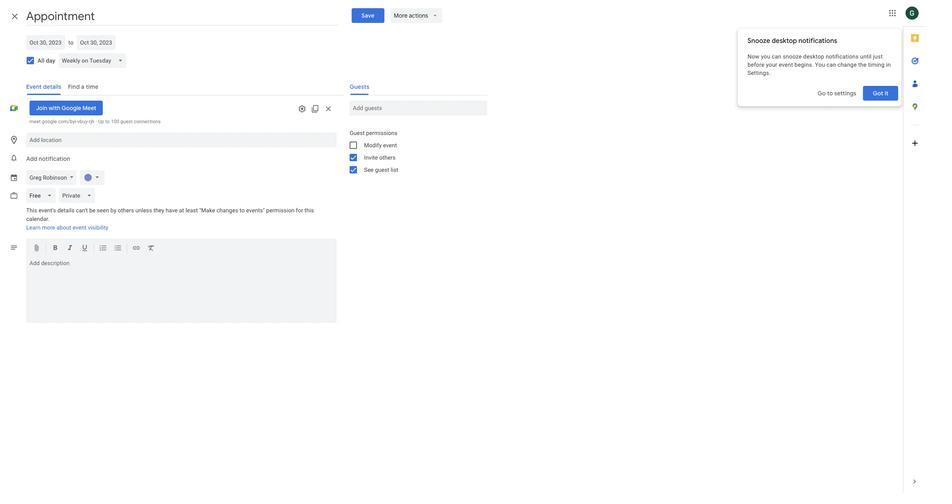 Task type: locate. For each thing, give the bounding box(es) containing it.
they
[[154, 207, 164, 214]]

notifications
[[799, 37, 838, 45], [827, 53, 859, 60]]

others
[[380, 154, 396, 161], [118, 207, 134, 214]]

all
[[38, 57, 44, 64]]

1 horizontal spatial guest
[[375, 167, 390, 173]]

to inside this event's details can't be seen by others unless they have at least "make changes to events" permission for this calendar. learn more about event visibility
[[240, 207, 245, 214]]

guest
[[121, 119, 133, 125], [375, 167, 390, 173]]

you
[[762, 53, 771, 60]]

others inside this event's details can't be seen by others unless they have at least "make changes to events" permission for this calendar. learn more about event visibility
[[118, 207, 134, 214]]

bulleted list image
[[114, 244, 122, 254]]

save button
[[352, 8, 385, 23]]

greg
[[30, 175, 42, 181]]

others right by
[[118, 207, 134, 214]]

to
[[68, 39, 74, 46], [105, 119, 110, 125], [240, 207, 245, 214]]

now
[[748, 53, 760, 60]]

0 horizontal spatial event
[[73, 225, 87, 231]]

0 vertical spatial others
[[380, 154, 396, 161]]

rjh
[[89, 119, 95, 125]]

100
[[111, 119, 119, 125]]

this event's details can't be seen by others unless they have at least "make changes to events" permission for this calendar. learn more about event visibility
[[26, 207, 314, 231]]

event
[[780, 61, 794, 68], [383, 142, 397, 149], [73, 225, 87, 231]]

robinson
[[43, 175, 67, 181]]

in
[[887, 61, 892, 68]]

have
[[166, 207, 178, 214]]

0 horizontal spatial to
[[68, 39, 74, 46]]

event down snooze
[[780, 61, 794, 68]]

visibility
[[88, 225, 108, 231]]

add notification button
[[23, 149, 73, 169]]

event right about
[[73, 225, 87, 231]]

join
[[36, 104, 47, 112]]

google
[[62, 104, 81, 112]]

to left the events"
[[240, 207, 245, 214]]

1 vertical spatial desktop
[[804, 53, 825, 60]]

bold image
[[51, 244, 59, 254]]

Description text field
[[26, 260, 337, 322]]

event down the permissions
[[383, 142, 397, 149]]

desktop inside "heading"
[[772, 37, 798, 45]]

2 horizontal spatial event
[[780, 61, 794, 68]]

0 horizontal spatial desktop
[[772, 37, 798, 45]]

notifications up change
[[827, 53, 859, 60]]

settings.
[[748, 70, 771, 76]]

at
[[179, 207, 184, 214]]

event inside this event's details can't be seen by others unless they have at least "make changes to events" permission for this calendar. learn more about event visibility
[[73, 225, 87, 231]]

notifications up now you can snooze desktop notifications until just before your event begins. you can change the timing in settings.
[[799, 37, 838, 45]]

guest left list on the left top
[[375, 167, 390, 173]]

2 vertical spatial event
[[73, 225, 87, 231]]

group
[[344, 127, 488, 176]]

1 horizontal spatial can
[[827, 61, 837, 68]]

2 vertical spatial to
[[240, 207, 245, 214]]

least
[[186, 207, 198, 214]]

1 horizontal spatial desktop
[[804, 53, 825, 60]]

0 vertical spatial event
[[780, 61, 794, 68]]

None field
[[59, 53, 129, 68], [26, 189, 59, 203], [59, 189, 98, 203], [59, 53, 129, 68], [26, 189, 59, 203], [59, 189, 98, 203]]

tab list
[[904, 27, 927, 471]]

about
[[57, 225, 71, 231]]

the
[[859, 61, 867, 68]]

to right up on the left top
[[105, 119, 110, 125]]

desktop inside now you can snooze desktop notifications until just before your event begins. you can change the timing in settings.
[[804, 53, 825, 60]]

0 vertical spatial desktop
[[772, 37, 798, 45]]

calendar.
[[26, 216, 49, 223]]

your
[[767, 61, 778, 68]]

1 vertical spatial event
[[383, 142, 397, 149]]

notifications inside now you can snooze desktop notifications until just before your event begins. you can change the timing in settings.
[[827, 53, 859, 60]]

see
[[364, 167, 374, 173]]

2 horizontal spatial to
[[240, 207, 245, 214]]

until
[[861, 53, 872, 60]]

others up the see guest list
[[380, 154, 396, 161]]

1 horizontal spatial event
[[383, 142, 397, 149]]

0 horizontal spatial others
[[118, 207, 134, 214]]

add
[[26, 155, 37, 163]]

1 vertical spatial others
[[118, 207, 134, 214]]

snooze
[[784, 53, 803, 60]]

be
[[89, 207, 96, 214]]

modify event
[[364, 142, 397, 149]]

guest permissions
[[350, 130, 398, 136]]

Location text field
[[30, 133, 334, 148]]

1 horizontal spatial to
[[105, 119, 110, 125]]

vbuy-
[[77, 119, 89, 125]]

invite others
[[364, 154, 396, 161]]

1 vertical spatial guest
[[375, 167, 390, 173]]

can up the 'your' at the right
[[773, 53, 782, 60]]

0 horizontal spatial can
[[773, 53, 782, 60]]

details
[[58, 207, 75, 214]]

desktop up snooze
[[772, 37, 798, 45]]

group containing guest permissions
[[344, 127, 488, 176]]

guest right 100
[[121, 119, 133, 125]]

seen
[[97, 207, 109, 214]]

actions
[[410, 12, 429, 19]]

meet.google.com/byi-
[[30, 119, 77, 125]]

to right 'start date' text box
[[68, 39, 74, 46]]

1 vertical spatial to
[[105, 119, 110, 125]]

join with google meet
[[36, 104, 96, 112]]

this
[[305, 207, 314, 214]]

can
[[773, 53, 782, 60], [827, 61, 837, 68]]

desktop up 'you'
[[804, 53, 825, 60]]

greg robinson
[[30, 175, 67, 181]]

1 vertical spatial notifications
[[827, 53, 859, 60]]

can right 'you'
[[827, 61, 837, 68]]

desktop
[[772, 37, 798, 45], [804, 53, 825, 60]]

events"
[[246, 207, 265, 214]]

all day
[[38, 57, 55, 64]]

0 vertical spatial guest
[[121, 119, 133, 125]]

changes
[[217, 207, 238, 214]]

1 horizontal spatial others
[[380, 154, 396, 161]]

you
[[816, 61, 826, 68]]

0 vertical spatial notifications
[[799, 37, 838, 45]]

modify
[[364, 142, 382, 149]]

formatting options toolbar
[[26, 239, 337, 259]]



Task type: describe. For each thing, give the bounding box(es) containing it.
italic image
[[66, 244, 74, 254]]

event's
[[39, 207, 56, 214]]

day
[[46, 57, 55, 64]]

arrow_drop_down
[[432, 12, 439, 19]]

1 vertical spatial can
[[827, 61, 837, 68]]

invite
[[364, 154, 378, 161]]

meet.google.com/byi-vbuy-rjh · up to 100 guest connections
[[30, 119, 161, 125]]

list
[[391, 167, 399, 173]]

up
[[98, 119, 104, 125]]

save
[[362, 12, 375, 19]]

permissions
[[366, 130, 398, 136]]

snooze desktop notifications heading
[[748, 36, 893, 46]]

underline image
[[81, 244, 89, 254]]

join with google meet link
[[30, 101, 103, 116]]

permission
[[266, 207, 295, 214]]

learn more about event visibility link
[[26, 225, 108, 231]]

see guest list
[[364, 167, 399, 173]]

this
[[26, 207, 37, 214]]

now you can snooze desktop notifications until just before your event begins. you can change the timing in settings.
[[748, 53, 892, 76]]

event inside now you can snooze desktop notifications until just before your event begins. you can change the timing in settings.
[[780, 61, 794, 68]]

Title text field
[[26, 7, 339, 25]]

Guests text field
[[353, 101, 484, 116]]

snooze desktop notifications
[[748, 37, 838, 45]]

learn
[[26, 225, 41, 231]]

meet
[[83, 104, 96, 112]]

remove formatting image
[[147, 244, 155, 254]]

add notification
[[26, 155, 70, 163]]

End date text field
[[80, 38, 112, 48]]

·
[[96, 119, 97, 125]]

notification
[[39, 155, 70, 163]]

insert link image
[[132, 244, 141, 254]]

more
[[42, 225, 55, 231]]

can't
[[76, 207, 88, 214]]

0 vertical spatial to
[[68, 39, 74, 46]]

unless
[[136, 207, 152, 214]]

more actions arrow_drop_down
[[394, 12, 439, 19]]

change
[[838, 61, 858, 68]]

guest
[[350, 130, 365, 136]]

connections
[[134, 119, 161, 125]]

Start date text field
[[30, 38, 62, 48]]

timing
[[869, 61, 885, 68]]

for
[[296, 207, 303, 214]]

0 vertical spatial can
[[773, 53, 782, 60]]

just
[[874, 53, 884, 60]]

"make
[[199, 207, 215, 214]]

numbered list image
[[99, 244, 107, 254]]

snooze desktop notifications alert dialog
[[738, 29, 902, 107]]

begins.
[[795, 61, 814, 68]]

before
[[748, 61, 765, 68]]

by
[[111, 207, 116, 214]]

with
[[49, 104, 60, 112]]

notifications inside "heading"
[[799, 37, 838, 45]]

more
[[394, 12, 408, 19]]

snooze
[[748, 37, 771, 45]]

0 horizontal spatial guest
[[121, 119, 133, 125]]



Task type: vqa. For each thing, say whether or not it's contained in the screenshot.
top Holidays
no



